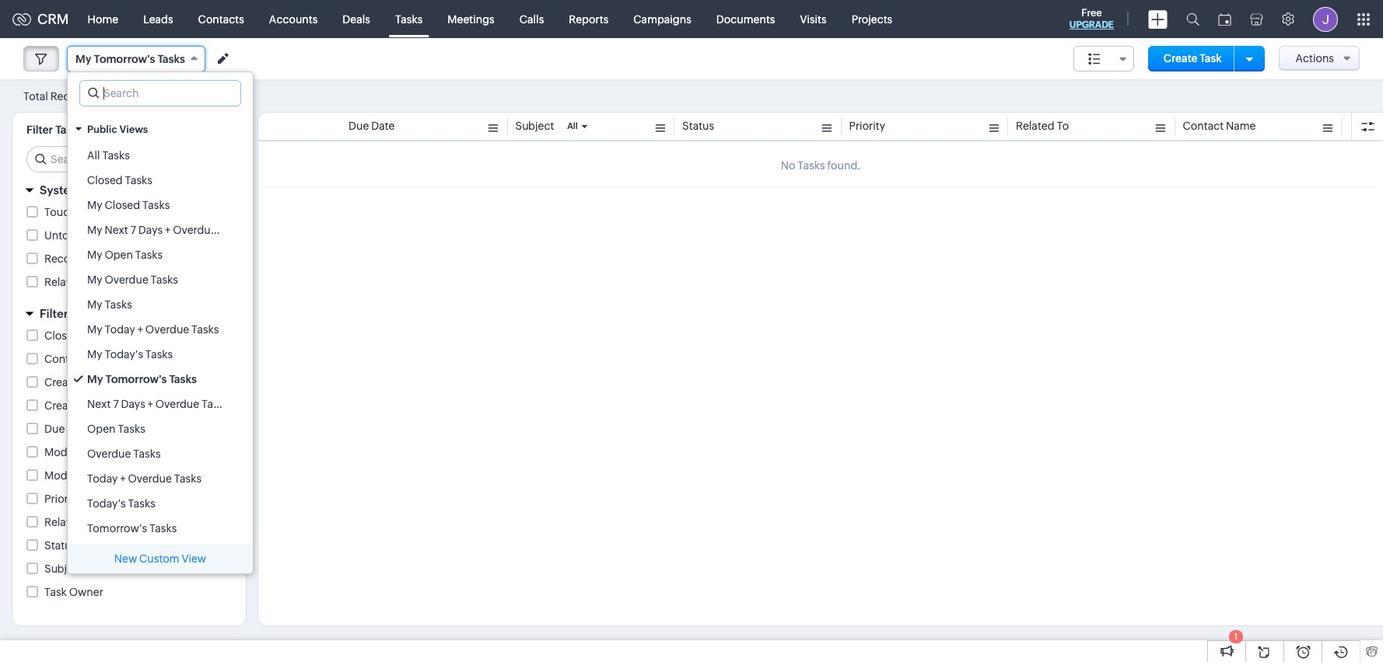 Task type: vqa. For each thing, say whether or not it's contained in the screenshot.
Documents "link"
yes



Task type: describe. For each thing, give the bounding box(es) containing it.
0 vertical spatial related to
[[1016, 120, 1069, 132]]

2 vertical spatial tomorrow's
[[87, 523, 147, 535]]

documents link
[[704, 0, 788, 38]]

1 vertical spatial tomorrow's
[[105, 373, 167, 386]]

1 vertical spatial next
[[87, 398, 111, 411]]

calendar image
[[1218, 13, 1232, 25]]

task owner
[[44, 587, 103, 599]]

created for created by
[[44, 377, 85, 389]]

filter by fields
[[40, 307, 120, 321]]

my open tasks
[[87, 249, 163, 261]]

records for related
[[85, 276, 127, 289]]

view
[[182, 553, 206, 566]]

by
[[85, 124, 98, 136]]

documents
[[716, 13, 775, 25]]

home link
[[75, 0, 131, 38]]

0 horizontal spatial subject
[[44, 563, 83, 576]]

filters
[[130, 184, 164, 197]]

custom
[[139, 553, 179, 566]]

public
[[87, 124, 117, 135]]

reports
[[569, 13, 609, 25]]

overdue down system defined filters dropdown button
[[173, 224, 217, 237]]

size image
[[1088, 52, 1101, 66]]

created for created time
[[44, 400, 85, 412]]

defined
[[83, 184, 128, 197]]

filter for filter tasks by
[[26, 124, 53, 136]]

+ down overdue tasks
[[120, 473, 126, 485]]

0 vertical spatial contact name
[[1183, 120, 1256, 132]]

0 vertical spatial next
[[105, 224, 128, 237]]

0 vertical spatial days
[[138, 224, 163, 237]]

reports link
[[557, 0, 621, 38]]

my overdue tasks
[[87, 274, 178, 286]]

0 vertical spatial open
[[105, 249, 133, 261]]

actions
[[1296, 52, 1334, 65]]

my next 7 days + overdue tasks
[[87, 224, 246, 237]]

free
[[1082, 7, 1102, 19]]

1 vertical spatial days
[[121, 398, 145, 411]]

my tomorrow's tasks inside public views region
[[87, 373, 197, 386]]

touched
[[44, 206, 89, 219]]

contacts
[[198, 13, 244, 25]]

0 horizontal spatial action
[[83, 253, 117, 265]]

all for all tasks
[[87, 149, 100, 162]]

upgrade
[[1070, 19, 1114, 30]]

home
[[88, 13, 118, 25]]

0 horizontal spatial date
[[67, 423, 91, 436]]

1 horizontal spatial contact
[[1183, 120, 1224, 132]]

all tasks
[[87, 149, 130, 162]]

leads link
[[131, 0, 186, 38]]

records for total
[[50, 90, 92, 102]]

calls link
[[507, 0, 557, 38]]

profile element
[[1304, 0, 1348, 38]]

all for all
[[567, 121, 578, 131]]

overdue tasks
[[87, 448, 161, 461]]

system
[[40, 184, 81, 197]]

modified for modified by
[[44, 447, 90, 459]]

untouched
[[44, 230, 101, 242]]

related records action
[[44, 276, 162, 289]]

leads
[[143, 13, 173, 25]]

accounts link
[[257, 0, 330, 38]]

filter by fields button
[[12, 300, 246, 328]]

2 vertical spatial related
[[44, 517, 83, 529]]

new custom view
[[114, 553, 206, 566]]

my down related records action
[[87, 299, 102, 311]]

0 vertical spatial to
[[1057, 120, 1069, 132]]

my down touched records
[[87, 224, 102, 237]]

my up created time
[[87, 373, 103, 386]]

my down fields
[[87, 324, 102, 336]]

accounts
[[269, 13, 318, 25]]

tasks link
[[383, 0, 435, 38]]

created time
[[44, 400, 112, 412]]

time for modified time
[[92, 470, 117, 482]]

visits
[[800, 13, 827, 25]]

crm link
[[12, 11, 69, 27]]

1 vertical spatial due date
[[44, 423, 91, 436]]

modified for modified time
[[44, 470, 90, 482]]

records for touched
[[91, 206, 133, 219]]

by for created
[[87, 377, 100, 389]]

0 horizontal spatial 7
[[113, 398, 119, 411]]

overdue down open tasks
[[87, 448, 131, 461]]

new
[[114, 553, 137, 566]]

logo image
[[12, 13, 31, 25]]

search image
[[1187, 12, 1200, 26]]

1
[[1235, 633, 1238, 642]]

my tasks
[[87, 299, 132, 311]]

1 horizontal spatial status
[[682, 120, 714, 132]]

visits link
[[788, 0, 839, 38]]

1 vertical spatial to
[[85, 517, 97, 529]]

create task
[[1164, 52, 1222, 65]]

my down closed time
[[87, 349, 102, 361]]

deals link
[[330, 0, 383, 38]]

1 vertical spatial action
[[129, 276, 162, 289]]

campaigns link
[[621, 0, 704, 38]]

modified by
[[44, 447, 105, 459]]

by for filter
[[71, 307, 85, 321]]

closed time
[[44, 330, 107, 342]]

filter tasks by
[[26, 124, 98, 136]]

create menu element
[[1139, 0, 1177, 38]]

record
[[44, 253, 81, 265]]

next 7 days + overdue tasks
[[87, 398, 229, 411]]



Task type: locate. For each thing, give the bounding box(es) containing it.
filter
[[26, 124, 53, 136], [40, 307, 68, 321]]

0 horizontal spatial all
[[87, 149, 100, 162]]

0 vertical spatial closed
[[87, 174, 123, 187]]

created down created by
[[44, 400, 85, 412]]

overdue down my open tasks
[[105, 274, 148, 286]]

0 vertical spatial modified
[[44, 447, 90, 459]]

subject
[[515, 120, 554, 132], [44, 563, 83, 576]]

my closed tasks
[[87, 199, 170, 212]]

0 horizontal spatial task
[[44, 587, 67, 599]]

0 vertical spatial tomorrow's
[[94, 53, 155, 65]]

0 vertical spatial all
[[567, 121, 578, 131]]

tomorrow's tasks
[[87, 523, 177, 535]]

due date
[[349, 120, 395, 132], [44, 423, 91, 436]]

time down fields
[[82, 330, 107, 342]]

1 horizontal spatial related to
[[1016, 120, 1069, 132]]

1 horizontal spatial action
[[129, 276, 162, 289]]

1 vertical spatial contact name
[[44, 353, 117, 366]]

my down system defined filters
[[87, 199, 102, 212]]

1 horizontal spatial date
[[371, 120, 395, 132]]

1 vertical spatial name
[[87, 353, 117, 366]]

by for modified
[[92, 447, 105, 459]]

tomorrow's down the today's tasks
[[87, 523, 147, 535]]

today up the today's tasks
[[87, 473, 118, 485]]

profile image
[[1313, 7, 1338, 32]]

closed for closed time
[[44, 330, 80, 342]]

days down my closed tasks
[[138, 224, 163, 237]]

1 vertical spatial due
[[44, 423, 65, 436]]

1 vertical spatial subject
[[44, 563, 83, 576]]

1 horizontal spatial priority
[[849, 120, 885, 132]]

0 horizontal spatial due
[[44, 423, 65, 436]]

time for created time
[[87, 400, 112, 412]]

0 vertical spatial due date
[[349, 120, 395, 132]]

overdue down my today's tasks
[[155, 398, 199, 411]]

all
[[567, 121, 578, 131], [87, 149, 100, 162]]

0 horizontal spatial priority
[[44, 493, 81, 506]]

today's tasks
[[87, 498, 155, 510]]

untouched records
[[44, 230, 145, 242]]

my up the total records 0
[[75, 53, 91, 65]]

filter for filter by fields
[[40, 307, 68, 321]]

views
[[120, 124, 148, 135]]

0 vertical spatial filter
[[26, 124, 53, 136]]

system defined filters button
[[12, 177, 246, 204]]

2 vertical spatial closed
[[44, 330, 80, 342]]

1 vertical spatial today's
[[87, 498, 126, 510]]

next up open tasks
[[87, 398, 111, 411]]

Search text field
[[27, 147, 233, 172]]

action down my open tasks
[[129, 276, 162, 289]]

today's down my today + overdue tasks
[[105, 349, 143, 361]]

time
[[82, 330, 107, 342], [87, 400, 112, 412], [92, 470, 117, 482]]

1 vertical spatial modified
[[44, 470, 90, 482]]

closed down the defined
[[105, 199, 140, 212]]

priority
[[849, 120, 885, 132], [44, 493, 81, 506]]

1 horizontal spatial 7
[[130, 224, 136, 237]]

total records 0
[[23, 90, 101, 102]]

1 horizontal spatial name
[[1226, 120, 1256, 132]]

1 modified from the top
[[44, 447, 90, 459]]

0 vertical spatial time
[[82, 330, 107, 342]]

days up open tasks
[[121, 398, 145, 411]]

Search text field
[[80, 81, 240, 106]]

1 vertical spatial closed
[[105, 199, 140, 212]]

new custom view link
[[68, 546, 253, 574]]

1 vertical spatial open
[[87, 423, 116, 436]]

name
[[1226, 120, 1256, 132], [87, 353, 117, 366]]

0 vertical spatial subject
[[515, 120, 554, 132]]

7 up open tasks
[[113, 398, 119, 411]]

tasks
[[395, 13, 423, 25], [158, 53, 185, 65], [55, 124, 83, 136], [102, 149, 130, 162], [125, 174, 152, 187], [142, 199, 170, 212], [219, 224, 246, 237], [135, 249, 163, 261], [151, 274, 178, 286], [105, 299, 132, 311], [191, 324, 219, 336], [145, 349, 173, 361], [169, 373, 197, 386], [202, 398, 229, 411], [118, 423, 145, 436], [133, 448, 161, 461], [174, 473, 202, 485], [128, 498, 155, 510], [149, 523, 177, 535]]

to
[[1057, 120, 1069, 132], [85, 517, 97, 529]]

records
[[50, 90, 92, 102], [91, 206, 133, 219], [103, 230, 145, 242], [85, 276, 127, 289]]

fields
[[87, 307, 120, 321]]

all inside public views region
[[87, 149, 100, 162]]

create
[[1164, 52, 1198, 65]]

1 vertical spatial contact
[[44, 353, 85, 366]]

1 created from the top
[[44, 377, 85, 389]]

tasks inside field
[[158, 53, 185, 65]]

contact down create task button
[[1183, 120, 1224, 132]]

my tomorrow's tasks down my today's tasks
[[87, 373, 197, 386]]

1 vertical spatial by
[[87, 377, 100, 389]]

0 vertical spatial related
[[1016, 120, 1055, 132]]

calls
[[520, 13, 544, 25]]

action up related records action
[[83, 253, 117, 265]]

filter inside dropdown button
[[40, 307, 68, 321]]

0 horizontal spatial due date
[[44, 423, 91, 436]]

today's up "tomorrow's tasks"
[[87, 498, 126, 510]]

related
[[1016, 120, 1055, 132], [44, 276, 83, 289], [44, 517, 83, 529]]

0 vertical spatial status
[[682, 120, 714, 132]]

touched records
[[44, 206, 133, 219]]

+
[[165, 224, 171, 237], [137, 324, 143, 336], [148, 398, 153, 411], [120, 473, 126, 485]]

filter down total
[[26, 124, 53, 136]]

0 vertical spatial action
[[83, 253, 117, 265]]

1 vertical spatial all
[[87, 149, 100, 162]]

modified time
[[44, 470, 117, 482]]

records left 0
[[50, 90, 92, 102]]

0 vertical spatial task
[[1200, 52, 1222, 65]]

None field
[[1074, 46, 1134, 72]]

task left owner
[[44, 587, 67, 599]]

1 horizontal spatial subject
[[515, 120, 554, 132]]

modified down modified by
[[44, 470, 90, 482]]

today down fields
[[105, 324, 135, 336]]

crm
[[37, 11, 69, 27]]

today
[[105, 324, 135, 336], [87, 473, 118, 485]]

closed down all tasks
[[87, 174, 123, 187]]

free upgrade
[[1070, 7, 1114, 30]]

records for untouched
[[103, 230, 145, 242]]

0 vertical spatial created
[[44, 377, 85, 389]]

1 vertical spatial related to
[[44, 517, 97, 529]]

create menu image
[[1148, 10, 1168, 28]]

0 horizontal spatial related to
[[44, 517, 97, 529]]

my down the record action on the top of page
[[87, 274, 102, 286]]

1 vertical spatial filter
[[40, 307, 68, 321]]

+ down my closed tasks
[[165, 224, 171, 237]]

0 vertical spatial today
[[105, 324, 135, 336]]

contact up created by
[[44, 353, 85, 366]]

contacts link
[[186, 0, 257, 38]]

contact
[[1183, 120, 1224, 132], [44, 353, 85, 366]]

public views button
[[68, 116, 253, 143]]

system defined filters
[[40, 184, 164, 197]]

1 horizontal spatial to
[[1057, 120, 1069, 132]]

campaigns
[[634, 13, 692, 25]]

1 vertical spatial my tomorrow's tasks
[[87, 373, 197, 386]]

overdue down overdue tasks
[[128, 473, 172, 485]]

next up my open tasks
[[105, 224, 128, 237]]

0 vertical spatial due
[[349, 120, 369, 132]]

+ down my today's tasks
[[148, 398, 153, 411]]

created
[[44, 377, 85, 389], [44, 400, 85, 412]]

time down overdue tasks
[[92, 470, 117, 482]]

1 horizontal spatial due date
[[349, 120, 395, 132]]

1 vertical spatial priority
[[44, 493, 81, 506]]

open down created time
[[87, 423, 116, 436]]

1 horizontal spatial due
[[349, 120, 369, 132]]

2 vertical spatial time
[[92, 470, 117, 482]]

closed tasks
[[87, 174, 152, 187]]

records up my tasks on the top
[[85, 276, 127, 289]]

create task button
[[1148, 46, 1238, 72]]

overdue up my today's tasks
[[145, 324, 189, 336]]

2 created from the top
[[44, 400, 85, 412]]

meetings
[[448, 13, 495, 25]]

closed down filter by fields
[[44, 330, 80, 342]]

search element
[[1177, 0, 1209, 38]]

1 vertical spatial task
[[44, 587, 67, 599]]

by up created time
[[87, 377, 100, 389]]

contact name down closed time
[[44, 353, 117, 366]]

projects
[[852, 13, 893, 25]]

0 vertical spatial name
[[1226, 120, 1256, 132]]

1 vertical spatial status
[[44, 540, 76, 552]]

0 vertical spatial 7
[[130, 224, 136, 237]]

my
[[75, 53, 91, 65], [87, 199, 102, 212], [87, 224, 102, 237], [87, 249, 102, 261], [87, 274, 102, 286], [87, 299, 102, 311], [87, 324, 102, 336], [87, 349, 102, 361], [87, 373, 103, 386]]

projects link
[[839, 0, 905, 38]]

tomorrow's inside field
[[94, 53, 155, 65]]

0 horizontal spatial status
[[44, 540, 76, 552]]

1 vertical spatial related
[[44, 276, 83, 289]]

open tasks
[[87, 423, 145, 436]]

time up open tasks
[[87, 400, 112, 412]]

0 vertical spatial date
[[371, 120, 395, 132]]

modified
[[44, 447, 90, 459], [44, 470, 90, 482]]

my down "untouched records" at top left
[[87, 249, 102, 261]]

1 vertical spatial time
[[87, 400, 112, 412]]

0 vertical spatial my tomorrow's tasks
[[75, 53, 185, 65]]

2 modified from the top
[[44, 470, 90, 482]]

1 vertical spatial created
[[44, 400, 85, 412]]

created up created time
[[44, 377, 85, 389]]

1 horizontal spatial all
[[567, 121, 578, 131]]

public views
[[87, 124, 148, 135]]

my today + overdue tasks
[[87, 324, 219, 336]]

created by
[[44, 377, 100, 389]]

7
[[130, 224, 136, 237], [113, 398, 119, 411]]

1 horizontal spatial contact name
[[1183, 120, 1256, 132]]

modified up modified time
[[44, 447, 90, 459]]

2 vertical spatial by
[[92, 447, 105, 459]]

open up my overdue tasks
[[105, 249, 133, 261]]

0 horizontal spatial contact
[[44, 353, 85, 366]]

total
[[23, 90, 48, 102]]

closed for closed tasks
[[87, 174, 123, 187]]

action
[[83, 253, 117, 265], [129, 276, 162, 289]]

my inside field
[[75, 53, 91, 65]]

tomorrow's down my today's tasks
[[105, 373, 167, 386]]

my tomorrow's tasks up search text box
[[75, 53, 185, 65]]

status
[[682, 120, 714, 132], [44, 540, 76, 552]]

meetings link
[[435, 0, 507, 38]]

next
[[105, 224, 128, 237], [87, 398, 111, 411]]

0 horizontal spatial contact name
[[44, 353, 117, 366]]

record action
[[44, 253, 117, 265]]

due
[[349, 120, 369, 132], [44, 423, 65, 436]]

by inside dropdown button
[[71, 307, 85, 321]]

days
[[138, 224, 163, 237], [121, 398, 145, 411]]

tomorrow's down home link
[[94, 53, 155, 65]]

time for closed time
[[82, 330, 107, 342]]

my tomorrow's tasks inside field
[[75, 53, 185, 65]]

related to
[[1016, 120, 1069, 132], [44, 517, 97, 529]]

by up closed time
[[71, 307, 85, 321]]

contact name down create task button
[[1183, 120, 1256, 132]]

0 vertical spatial today's
[[105, 349, 143, 361]]

1 vertical spatial today
[[87, 473, 118, 485]]

0 vertical spatial by
[[71, 307, 85, 321]]

1 vertical spatial 7
[[113, 398, 119, 411]]

my today's tasks
[[87, 349, 173, 361]]

0 horizontal spatial name
[[87, 353, 117, 366]]

by up modified time
[[92, 447, 105, 459]]

0
[[94, 91, 101, 102]]

0 vertical spatial contact
[[1183, 120, 1224, 132]]

7 down my closed tasks
[[130, 224, 136, 237]]

My Tomorrow's Tasks field
[[67, 46, 205, 72]]

1 horizontal spatial task
[[1200, 52, 1222, 65]]

task right create at the right of the page
[[1200, 52, 1222, 65]]

1 vertical spatial date
[[67, 423, 91, 436]]

date
[[371, 120, 395, 132], [67, 423, 91, 436]]

records up my open tasks
[[103, 230, 145, 242]]

contact name
[[1183, 120, 1256, 132], [44, 353, 117, 366]]

records down the defined
[[91, 206, 133, 219]]

0 vertical spatial priority
[[849, 120, 885, 132]]

owner
[[69, 587, 103, 599]]

task inside button
[[1200, 52, 1222, 65]]

today + overdue tasks
[[87, 473, 202, 485]]

overdue
[[173, 224, 217, 237], [105, 274, 148, 286], [145, 324, 189, 336], [155, 398, 199, 411], [87, 448, 131, 461], [128, 473, 172, 485]]

filter up closed time
[[40, 307, 68, 321]]

deals
[[343, 13, 370, 25]]

0 horizontal spatial to
[[85, 517, 97, 529]]

public views region
[[68, 143, 253, 542]]

+ up my today's tasks
[[137, 324, 143, 336]]



